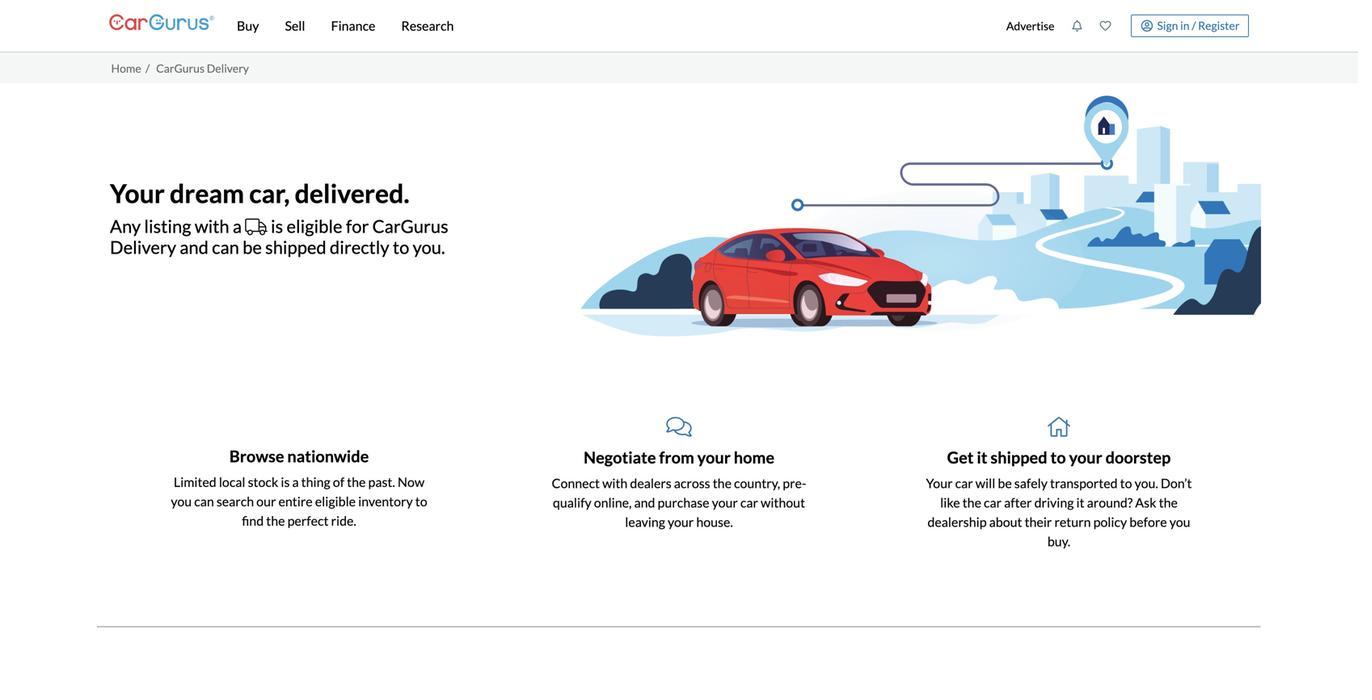 Task type: describe. For each thing, give the bounding box(es) containing it.
don't
[[1161, 476, 1192, 492]]

menu containing sign in / register
[[998, 3, 1249, 49]]

you inside get it shipped to your doorstep your car will be safely transported to you. don't like the car after driving it around? ask the dealership about their return policy before you buy.
[[1170, 515, 1191, 530]]

home image
[[1048, 416, 1071, 439]]

perfect
[[288, 513, 329, 529]]

your down the purchase
[[668, 515, 694, 530]]

return
[[1055, 515, 1091, 530]]

your inside get it shipped to your doorstep your car will be safely transported to you. don't like the car after driving it around? ask the dealership about their return policy before you buy.
[[1069, 448, 1103, 468]]

your up house.
[[712, 495, 738, 511]]

doorstep
[[1106, 448, 1171, 468]]

can inside "browse nationwide limited local stock is a thing of the past. now you can search our entire eligible inventory to find the perfect ride."
[[194, 494, 214, 510]]

get
[[947, 448, 974, 468]]

pre-
[[783, 476, 807, 492]]

sell
[[285, 18, 305, 34]]

you inside "browse nationwide limited local stock is a thing of the past. now you can search our entire eligible inventory to find the perfect ride."
[[171, 494, 192, 510]]

cargurus logo homepage link image
[[109, 0, 214, 46]]

and inside negotiate from your home connect with dealers across the country, pre- qualify online, and purchase your car without leaving your house.
[[634, 495, 655, 511]]

advertise
[[1007, 19, 1055, 33]]

advertise link
[[998, 3, 1063, 49]]

driving
[[1035, 495, 1074, 511]]

be inside get it shipped to your doorstep your car will be safely transported to you. don't like the car after driving it around? ask the dealership about their return policy before you buy.
[[998, 476, 1012, 492]]

research button
[[388, 0, 467, 52]]

1 vertical spatial /
[[146, 61, 150, 75]]

finance button
[[318, 0, 388, 52]]

now
[[398, 475, 425, 490]]

sell button
[[272, 0, 318, 52]]

to inside is eligible for cargurus delivery and can be shipped directly to you.
[[393, 237, 409, 258]]

open notifications image
[[1072, 20, 1083, 32]]

dealers
[[630, 476, 672, 492]]

dealership
[[928, 515, 987, 530]]

about
[[989, 515, 1023, 530]]

is inside "browse nationwide limited local stock is a thing of the past. now you can search our entire eligible inventory to find the perfect ride."
[[281, 475, 290, 490]]

search
[[217, 494, 254, 510]]

research
[[401, 18, 454, 34]]

eligible inside "browse nationwide limited local stock is a thing of the past. now you can search our entire eligible inventory to find the perfect ride."
[[315, 494, 356, 510]]

online,
[[594, 495, 632, 511]]

for
[[346, 216, 369, 237]]

car,
[[249, 178, 290, 209]]

connect
[[552, 476, 600, 492]]

the down our
[[266, 513, 285, 529]]

sign in / register link
[[1131, 15, 1249, 37]]

sign in / register menu item
[[1120, 15, 1249, 37]]

a inside "browse nationwide limited local stock is a thing of the past. now you can search our entire eligible inventory to find the perfect ride."
[[292, 475, 299, 490]]

country,
[[734, 476, 780, 492]]

the inside negotiate from your home connect with dealers across the country, pre- qualify online, and purchase your car without leaving your house.
[[713, 476, 732, 492]]

in
[[1181, 18, 1190, 32]]

browse nationwide limited local stock is a thing of the past. now you can search our entire eligible inventory to find the perfect ride.
[[171, 447, 427, 529]]

home link
[[111, 61, 141, 75]]

comments image
[[667, 416, 692, 439]]

register
[[1198, 18, 1240, 32]]

sign in / register
[[1158, 18, 1240, 32]]

car inside negotiate from your home connect with dealers across the country, pre- qualify online, and purchase your car without leaving your house.
[[741, 495, 758, 511]]

delivered.
[[295, 178, 410, 209]]

dream
[[170, 178, 244, 209]]

browse
[[229, 447, 284, 466]]

your up across
[[698, 448, 731, 468]]

safely
[[1015, 476, 1048, 492]]

our
[[256, 494, 276, 510]]

ride.
[[331, 513, 356, 529]]

any listing with a
[[110, 216, 245, 237]]

from
[[659, 448, 694, 468]]

listing
[[144, 216, 191, 237]]

2 horizontal spatial car
[[984, 495, 1002, 511]]

0 vertical spatial it
[[977, 448, 988, 468]]

purchase
[[658, 495, 710, 511]]

directly
[[330, 237, 389, 258]]

saved cars image
[[1100, 20, 1111, 32]]

is inside is eligible for cargurus delivery and can be shipped directly to you.
[[271, 216, 283, 237]]

of
[[333, 475, 345, 490]]

qualify
[[553, 495, 592, 511]]

0 vertical spatial a
[[233, 216, 242, 237]]

before
[[1130, 515, 1167, 530]]



Task type: vqa. For each thing, say whether or not it's contained in the screenshot.
online,
yes



Task type: locate. For each thing, give the bounding box(es) containing it.
eligible down of
[[315, 494, 356, 510]]

0 vertical spatial can
[[212, 237, 239, 258]]

is
[[271, 216, 283, 237], [281, 475, 290, 490]]

1 horizontal spatial with
[[603, 476, 628, 492]]

cargurus down cargurus logo homepage link link on the left
[[156, 61, 205, 75]]

to right directly
[[393, 237, 409, 258]]

home
[[734, 448, 775, 468]]

your
[[698, 448, 731, 468], [1069, 448, 1103, 468], [712, 495, 738, 511], [668, 515, 694, 530]]

0 horizontal spatial be
[[243, 237, 262, 258]]

car
[[956, 476, 973, 492], [741, 495, 758, 511], [984, 495, 1002, 511]]

cargurus inside is eligible for cargurus delivery and can be shipped directly to you.
[[372, 216, 449, 237]]

finance
[[331, 18, 376, 34]]

limited
[[174, 475, 217, 490]]

and inside is eligible for cargurus delivery and can be shipped directly to you.
[[180, 237, 209, 258]]

1 horizontal spatial your
[[926, 476, 953, 492]]

cargurus right for
[[372, 216, 449, 237]]

1 horizontal spatial cargurus
[[372, 216, 449, 237]]

it down "transported"
[[1077, 495, 1085, 511]]

like
[[941, 495, 960, 511]]

you.
[[413, 237, 445, 258], [1135, 476, 1159, 492]]

can down any listing with a
[[212, 237, 239, 258]]

policy
[[1094, 515, 1127, 530]]

0 vertical spatial eligible
[[287, 216, 343, 237]]

0 horizontal spatial you.
[[413, 237, 445, 258]]

0 horizontal spatial car
[[741, 495, 758, 511]]

with up online,
[[603, 476, 628, 492]]

eligible inside is eligible for cargurus delivery and can be shipped directly to you.
[[287, 216, 343, 237]]

menu bar
[[214, 0, 998, 52]]

0 horizontal spatial cargurus
[[156, 61, 205, 75]]

the
[[347, 475, 366, 490], [713, 476, 732, 492], [963, 495, 982, 511], [1159, 495, 1178, 511], [266, 513, 285, 529]]

delivery
[[207, 61, 249, 75], [110, 237, 176, 258]]

be inside is eligible for cargurus delivery and can be shipped directly to you.
[[243, 237, 262, 258]]

0 horizontal spatial delivery
[[110, 237, 176, 258]]

delivery down any
[[110, 237, 176, 258]]

menu
[[998, 3, 1249, 49]]

find
[[242, 513, 264, 529]]

1 horizontal spatial you
[[1170, 515, 1191, 530]]

is right the "delivery truck icon"
[[271, 216, 283, 237]]

0 vertical spatial delivery
[[207, 61, 249, 75]]

0 vertical spatial is
[[271, 216, 283, 237]]

1 vertical spatial eligible
[[315, 494, 356, 510]]

0 horizontal spatial /
[[146, 61, 150, 75]]

inventory
[[358, 494, 413, 510]]

to up around?
[[1120, 476, 1132, 492]]

1 vertical spatial you.
[[1135, 476, 1159, 492]]

be down the "delivery truck icon"
[[243, 237, 262, 258]]

nationwide
[[287, 447, 369, 466]]

delivery truck icon image
[[245, 218, 267, 236]]

buy
[[237, 18, 259, 34]]

local
[[219, 475, 245, 490]]

get it shipped to your doorstep your car will be safely transported to you. don't like the car after driving it around? ask the dealership about their return policy before you buy.
[[926, 448, 1192, 550]]

will
[[976, 476, 996, 492]]

0 horizontal spatial your
[[110, 178, 165, 209]]

buy.
[[1048, 534, 1071, 550]]

your
[[110, 178, 165, 209], [926, 476, 953, 492]]

and up leaving
[[634, 495, 655, 511]]

shipped up safely
[[991, 448, 1048, 468]]

/ right 'in' at the top right of page
[[1192, 18, 1196, 32]]

to down the now
[[415, 494, 427, 510]]

home
[[111, 61, 141, 75]]

and down any listing with a
[[180, 237, 209, 258]]

cargurus
[[156, 61, 205, 75], [372, 216, 449, 237]]

ask
[[1136, 495, 1157, 511]]

negotiate from your home connect with dealers across the country, pre- qualify online, and purchase your car without leaving your house.
[[552, 448, 807, 530]]

1 horizontal spatial /
[[1192, 18, 1196, 32]]

0 vertical spatial /
[[1192, 18, 1196, 32]]

your up "transported"
[[1069, 448, 1103, 468]]

and
[[180, 237, 209, 258], [634, 495, 655, 511]]

1 horizontal spatial car
[[956, 476, 973, 492]]

with down dream
[[195, 216, 229, 237]]

1 vertical spatial can
[[194, 494, 214, 510]]

0 horizontal spatial shipped
[[265, 237, 326, 258]]

a left the "delivery truck icon"
[[233, 216, 242, 237]]

/ right home
[[146, 61, 150, 75]]

1 horizontal spatial it
[[1077, 495, 1085, 511]]

1 vertical spatial it
[[1077, 495, 1085, 511]]

you
[[171, 494, 192, 510], [1170, 515, 1191, 530]]

can
[[212, 237, 239, 258], [194, 494, 214, 510]]

car down will
[[984, 495, 1002, 511]]

/ inside menu item
[[1192, 18, 1196, 32]]

without
[[761, 495, 805, 511]]

eligible
[[287, 216, 343, 237], [315, 494, 356, 510]]

shipped down the "delivery truck icon"
[[265, 237, 326, 258]]

1 vertical spatial with
[[603, 476, 628, 492]]

the right of
[[347, 475, 366, 490]]

0 vertical spatial cargurus
[[156, 61, 205, 75]]

any
[[110, 216, 141, 237]]

delivery inside is eligible for cargurus delivery and can be shipped directly to you.
[[110, 237, 176, 258]]

0 horizontal spatial and
[[180, 237, 209, 258]]

your dream car, delivered.
[[110, 178, 410, 209]]

1 horizontal spatial delivery
[[207, 61, 249, 75]]

is up entire
[[281, 475, 290, 490]]

0 vertical spatial and
[[180, 237, 209, 258]]

1 vertical spatial a
[[292, 475, 299, 490]]

1 horizontal spatial and
[[634, 495, 655, 511]]

you. inside get it shipped to your doorstep your car will be safely transported to you. don't like the car after driving it around? ask the dealership about their return policy before you buy.
[[1135, 476, 1159, 492]]

you right before
[[1170, 515, 1191, 530]]

past.
[[368, 475, 395, 490]]

be right will
[[998, 476, 1012, 492]]

after
[[1004, 495, 1032, 511]]

shipped inside is eligible for cargurus delivery and can be shipped directly to you.
[[265, 237, 326, 258]]

the right like
[[963, 495, 982, 511]]

the right across
[[713, 476, 732, 492]]

transported
[[1050, 476, 1118, 492]]

be
[[243, 237, 262, 258], [998, 476, 1012, 492]]

to inside "browse nationwide limited local stock is a thing of the past. now you can search our entire eligible inventory to find the perfect ride."
[[415, 494, 427, 510]]

your inside get it shipped to your doorstep your car will be safely transported to you. don't like the car after driving it around? ask the dealership about their return policy before you buy.
[[926, 476, 953, 492]]

1 vertical spatial delivery
[[110, 237, 176, 258]]

1 vertical spatial your
[[926, 476, 953, 492]]

car down country,
[[741, 495, 758, 511]]

delivery down buy popup button
[[207, 61, 249, 75]]

a up entire
[[292, 475, 299, 490]]

around?
[[1087, 495, 1133, 511]]

1 vertical spatial shipped
[[991, 448, 1048, 468]]

to
[[393, 237, 409, 258], [1051, 448, 1066, 468], [1120, 476, 1132, 492], [415, 494, 427, 510]]

entire
[[279, 494, 313, 510]]

can down limited
[[194, 494, 214, 510]]

car left will
[[956, 476, 973, 492]]

menu bar containing buy
[[214, 0, 998, 52]]

leaving
[[625, 515, 665, 530]]

/
[[1192, 18, 1196, 32], [146, 61, 150, 75]]

you. up ask
[[1135, 476, 1159, 492]]

sign
[[1158, 18, 1179, 32]]

house.
[[697, 515, 733, 530]]

can inside is eligible for cargurus delivery and can be shipped directly to you.
[[212, 237, 239, 258]]

0 vertical spatial you
[[171, 494, 192, 510]]

is eligible for cargurus delivery and can be shipped directly to you.
[[110, 216, 449, 258]]

buy button
[[224, 0, 272, 52]]

0 horizontal spatial it
[[977, 448, 988, 468]]

thing
[[301, 475, 330, 490]]

across
[[674, 476, 710, 492]]

stock
[[248, 475, 278, 490]]

eligible left for
[[287, 216, 343, 237]]

0 vertical spatial be
[[243, 237, 262, 258]]

a
[[233, 216, 242, 237], [292, 475, 299, 490]]

shipped
[[265, 237, 326, 258], [991, 448, 1048, 468]]

1 horizontal spatial you.
[[1135, 476, 1159, 492]]

you down limited
[[171, 494, 192, 510]]

1 horizontal spatial shipped
[[991, 448, 1048, 468]]

it
[[977, 448, 988, 468], [1077, 495, 1085, 511]]

with
[[195, 216, 229, 237], [603, 476, 628, 492]]

1 vertical spatial you
[[1170, 515, 1191, 530]]

1 horizontal spatial a
[[292, 475, 299, 490]]

negotiate
[[584, 448, 656, 468]]

it right get
[[977, 448, 988, 468]]

shipped inside get it shipped to your doorstep your car will be safely transported to you. don't like the car after driving it around? ask the dealership about their return policy before you buy.
[[991, 448, 1048, 468]]

0 vertical spatial your
[[110, 178, 165, 209]]

0 vertical spatial you.
[[413, 237, 445, 258]]

0 horizontal spatial a
[[233, 216, 242, 237]]

0 vertical spatial with
[[195, 216, 229, 237]]

your up any
[[110, 178, 165, 209]]

home / cargurus delivery
[[111, 61, 249, 75]]

their
[[1025, 515, 1052, 530]]

1 vertical spatial be
[[998, 476, 1012, 492]]

your up like
[[926, 476, 953, 492]]

1 horizontal spatial be
[[998, 476, 1012, 492]]

0 horizontal spatial with
[[195, 216, 229, 237]]

0 vertical spatial shipped
[[265, 237, 326, 258]]

1 vertical spatial and
[[634, 495, 655, 511]]

user icon image
[[1141, 20, 1153, 32]]

0 horizontal spatial you
[[171, 494, 192, 510]]

you. inside is eligible for cargurus delivery and can be shipped directly to you.
[[413, 237, 445, 258]]

to down the home icon
[[1051, 448, 1066, 468]]

1 vertical spatial cargurus
[[372, 216, 449, 237]]

you. right directly
[[413, 237, 445, 258]]

cargurus logo homepage link link
[[109, 0, 214, 51]]

with inside negotiate from your home connect with dealers across the country, pre- qualify online, and purchase your car without leaving your house.
[[603, 476, 628, 492]]

1 vertical spatial is
[[281, 475, 290, 490]]

the down the "don't"
[[1159, 495, 1178, 511]]



